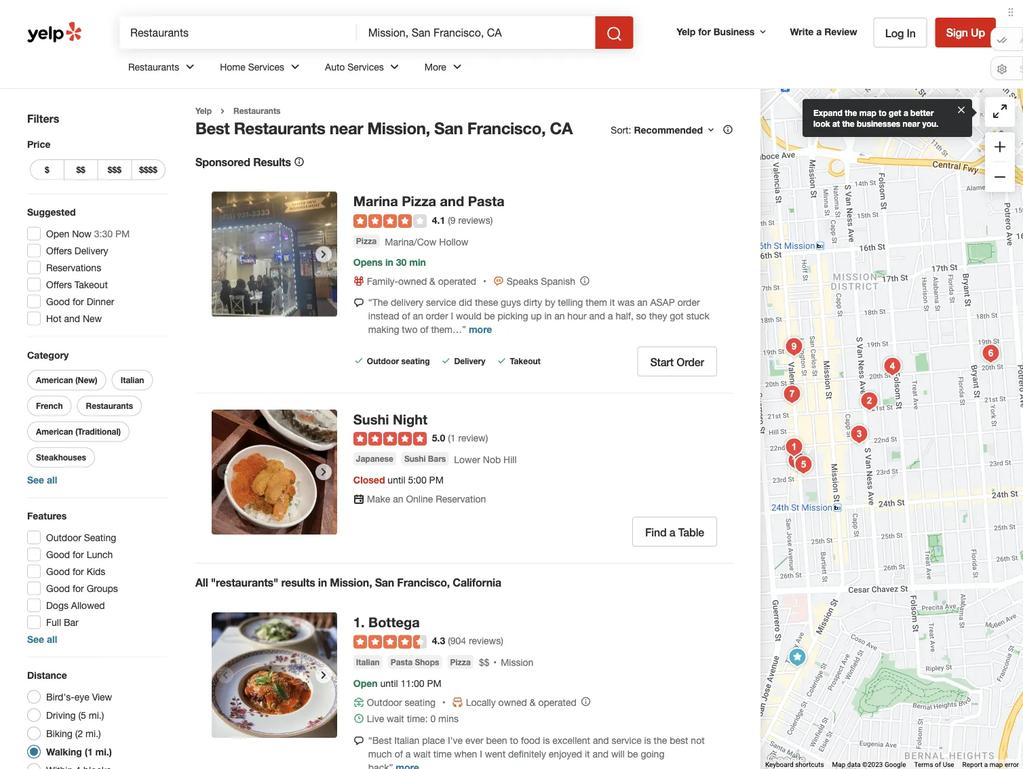Task type: describe. For each thing, give the bounding box(es) containing it.
price
[[27, 139, 51, 150]]

of down delivery at the top
[[402, 310, 410, 322]]

(1 for mi.)
[[85, 747, 93, 758]]

data
[[848, 761, 861, 770]]

16 reservation v2 image
[[354, 494, 364, 505]]

& for locally
[[530, 697, 536, 709]]

for for groups
[[73, 583, 84, 594]]

bird's-
[[46, 692, 75, 703]]

restaurants inside "business categories" element
[[128, 61, 179, 72]]

0 horizontal spatial near
[[330, 118, 363, 137]]

look
[[814, 119, 831, 128]]

sort:
[[611, 124, 632, 135]]

food
[[521, 735, 541, 747]]

0 horizontal spatial san
[[375, 577, 395, 590]]

marina
[[354, 193, 398, 209]]

none field 'find'
[[130, 25, 347, 40]]

outdoor for good for lunch
[[46, 532, 81, 543]]

1 vertical spatial delivery
[[455, 357, 486, 366]]

seating
[[84, 532, 116, 543]]

error
[[1005, 761, 1020, 770]]

beretta valencia image
[[791, 452, 818, 479]]

nob
[[483, 454, 501, 466]]

16 clock v2 image
[[354, 714, 364, 725]]

an down by
[[555, 310, 565, 322]]

16 outdoor seating v2 image
[[354, 698, 364, 708]]

pizza for the rightmost pizza link
[[450, 658, 471, 667]]

offers delivery
[[46, 245, 108, 256]]

16 speech v2 image for "best
[[354, 736, 364, 747]]

category
[[27, 350, 69, 361]]

expand the map to get a better look at the businesses near you. tooltip
[[803, 99, 973, 137]]

sushi night
[[354, 411, 428, 428]]

keyboard
[[766, 761, 794, 770]]

to inside "best italian place i've ever been to food is excellent and service is the best not much of a wait time when i went definitely enjoyed it and will be going back"
[[510, 735, 519, 747]]

5 star rating image
[[354, 433, 427, 446]]

and inside group
[[64, 313, 80, 324]]

marina pizza and pasta
[[354, 193, 505, 209]]

24 chevron down v2 image for auto services
[[387, 59, 403, 75]]

hour
[[568, 310, 587, 322]]

telling
[[558, 297, 583, 308]]

pasta shops button
[[388, 656, 442, 669]]

ever
[[466, 735, 484, 747]]

service inside "the delivery service did these guys dirty by telling them it was an asap order instead of an order i would be picking up in an hour and a half, so they got stuck making two of them…"
[[426, 297, 457, 308]]

online
[[406, 494, 433, 505]]

french
[[36, 402, 63, 411]]

operated for family-owned & operated
[[438, 276, 477, 287]]

find
[[646, 526, 667, 539]]

16 speaks spanish v2 image
[[493, 276, 504, 287]]

business
[[714, 26, 755, 37]]

report
[[963, 761, 983, 770]]

walking (1 mi.)
[[46, 747, 112, 758]]

good for good for lunch
[[46, 549, 70, 560]]

dirty
[[524, 297, 543, 308]]

(904
[[448, 636, 467, 647]]

home services
[[220, 61, 285, 72]]

lower nob hill
[[454, 454, 517, 466]]

30
[[396, 257, 407, 268]]

write a review link
[[785, 19, 863, 44]]

loló image
[[779, 381, 806, 408]]

to inside expand the map to get a better look at the businesses near you.
[[879, 108, 887, 117]]

better
[[911, 108, 934, 117]]

0 vertical spatial pizza
[[402, 193, 437, 209]]

near inside expand the map to get a better look at the businesses near you.
[[903, 119, 921, 128]]

hot
[[46, 313, 61, 324]]

google image
[[764, 752, 809, 770]]

i inside "best italian place i've ever been to food is excellent and service is the best not much of a wait time when i went definitely enjoyed it and will be going back"
[[480, 749, 483, 760]]

0 horizontal spatial bottega image
[[212, 613, 337, 739]]

0 vertical spatial in
[[386, 257, 394, 268]]

more link
[[414, 49, 476, 88]]

0 vertical spatial pasta
[[468, 193, 505, 209]]

recommended button
[[634, 124, 717, 135]]

slideshow element for marina
[[212, 192, 337, 317]]

mi.) for driving (5 mi.)
[[89, 710, 104, 721]]

write
[[791, 26, 814, 37]]

review)
[[459, 433, 488, 444]]

and inside "the delivery service did these guys dirty by telling them it was an asap order instead of an order i would be picking up in an hour and a half, so they got stuck making two of them…"
[[590, 310, 606, 322]]

american (new)
[[36, 376, 98, 385]]

an up two
[[413, 310, 423, 322]]

place
[[422, 735, 445, 747]]

sanguchon eatery image
[[784, 448, 811, 475]]

zoom in image
[[993, 139, 1009, 155]]

mission
[[501, 658, 534, 669]]

0
[[431, 714, 436, 725]]

american (traditional)
[[36, 427, 121, 437]]

0 horizontal spatial wait
[[387, 714, 404, 725]]

italian inside "best italian place i've ever been to food is excellent and service is the best not much of a wait time when i went definitely enjoyed it and will be going back"
[[395, 735, 420, 747]]

lost resort image
[[978, 340, 1005, 368]]

mi.) for biking (2 mi.)
[[86, 728, 101, 740]]

sushi for sushi night
[[354, 411, 389, 428]]

open for open until 11:00 pm
[[354, 678, 378, 690]]

komaaj image
[[784, 645, 812, 672]]

best
[[670, 735, 689, 747]]

(5
[[78, 710, 86, 721]]

1 vertical spatial order
[[426, 310, 448, 322]]

16 chevron down v2 image for yelp for business
[[758, 26, 769, 37]]

"restaurants"
[[211, 577, 279, 590]]

(new)
[[75, 376, 98, 385]]

not
[[691, 735, 705, 747]]

groups
[[87, 583, 118, 594]]

more
[[425, 61, 447, 72]]

dogs allowed
[[46, 600, 105, 611]]

sign
[[947, 26, 969, 39]]

as
[[910, 106, 920, 118]]

now
[[72, 228, 92, 239]]

see all for category
[[27, 475, 57, 486]]

0 vertical spatial san
[[435, 118, 463, 137]]

of right two
[[420, 324, 429, 335]]

mi.) for walking (1 mi.)
[[95, 747, 112, 758]]

pizza button for the top pizza link
[[354, 234, 380, 248]]

and right excellent at the bottom right of page
[[593, 735, 609, 747]]

outdoor seating
[[46, 532, 116, 543]]

map region
[[630, 0, 1024, 770]]

until for until 11:00 pm
[[381, 678, 398, 690]]

1 vertical spatial italian button
[[354, 656, 383, 669]]

kids
[[87, 566, 105, 577]]

16 chevron down v2 image for recommended
[[706, 125, 717, 135]]

of left use
[[936, 761, 942, 770]]

services for home services
[[248, 61, 285, 72]]

pasta shops link
[[388, 656, 442, 669]]

at
[[833, 119, 841, 128]]

reservation
[[436, 494, 486, 505]]

been
[[486, 735, 508, 747]]

24 chevron down v2 image
[[182, 59, 198, 75]]

and left will
[[593, 749, 609, 760]]

expand map image
[[993, 103, 1009, 119]]

pm for filters
[[115, 228, 130, 239]]

california
[[453, 577, 502, 590]]

previous image for marina pizza and pasta
[[217, 246, 234, 263]]

marina/cow
[[385, 236, 437, 247]]

all for features
[[47, 634, 57, 645]]

see all button for category
[[27, 475, 57, 486]]

2 vertical spatial pm
[[427, 678, 442, 690]]

pm for sponsored results
[[429, 475, 444, 486]]

1 vertical spatial mission,
[[330, 577, 372, 590]]

good for good for groups
[[46, 583, 70, 594]]

0 vertical spatial mission,
[[368, 118, 430, 137]]

speaks spanish
[[507, 276, 576, 287]]

it inside "best italian place i've ever been to food is excellent and service is the best not much of a wait time when i went definitely enjoyed it and will be going back"
[[585, 749, 590, 760]]

night
[[393, 411, 428, 428]]

i inside "the delivery service did these guys dirty by telling them it was an asap order instead of an order i would be picking up in an hour and a half, so they got stuck making two of them…"
[[451, 310, 454, 322]]

until for until 5:00 pm
[[388, 475, 406, 486]]

enjoyed
[[549, 749, 583, 760]]

stuck
[[687, 310, 710, 322]]

see for category
[[27, 475, 44, 486]]

owned for family-
[[399, 276, 427, 287]]

1 vertical spatial takeout
[[510, 357, 541, 366]]

sushi bars button
[[402, 453, 449, 466]]

base camp image
[[880, 353, 907, 381]]

next image for sushi
[[316, 465, 332, 481]]

outdoor for locally owned & operated
[[367, 697, 402, 709]]

picking
[[498, 310, 529, 322]]

seating for delivery
[[402, 357, 430, 366]]

offers for offers delivery
[[46, 245, 72, 256]]

it inside "the delivery service did these guys dirty by telling them it was an asap order instead of an order i would be picking up in an hour and a half, so they got stuck making two of them…"
[[610, 297, 615, 308]]

4.3
[[432, 636, 446, 647]]

find a table
[[646, 526, 705, 539]]

previous image for sushi night
[[217, 465, 234, 481]]

see all for features
[[27, 634, 57, 645]]

distance
[[27, 670, 67, 681]]

french button
[[27, 396, 72, 417]]

hot and new
[[46, 313, 102, 324]]

table
[[679, 526, 705, 539]]

american for american (traditional)
[[36, 427, 73, 437]]

pasta inside button
[[391, 658, 413, 667]]

$$ button
[[64, 160, 97, 180]]

wait inside "best italian place i've ever been to food is excellent and service is the best not much of a wait time when i went definitely enjoyed it and will be going back"
[[414, 749, 431, 760]]

restaurants right 16 chevron right v2 image
[[234, 106, 281, 116]]

i've
[[448, 735, 463, 747]]

16 chevron right v2 image
[[217, 106, 228, 117]]

0 vertical spatial bottega image
[[781, 434, 808, 461]]

for for business
[[699, 26, 711, 37]]

eye
[[75, 692, 89, 703]]

google
[[885, 761, 907, 770]]

going
[[641, 749, 665, 760]]

start order
[[651, 356, 705, 369]]

1 horizontal spatial pizza link
[[448, 656, 474, 669]]

and up (9
[[440, 193, 464, 209]]

got
[[670, 310, 684, 322]]

marina/cow hollow
[[385, 236, 469, 247]]

an up the 'so'
[[638, 297, 648, 308]]

map for as
[[923, 106, 941, 118]]

a right the write
[[817, 26, 822, 37]]

24 chevron down v2 image for home services
[[287, 59, 304, 75]]

outdoor for delivery
[[367, 357, 399, 366]]

driving (5 mi.)
[[46, 710, 104, 721]]

view
[[92, 692, 112, 703]]

limón image
[[856, 388, 884, 415]]

service inside "best italian place i've ever been to food is excellent and service is the best not much of a wait time when i went definitely enjoyed it and will be going back"
[[612, 735, 642, 747]]

seating for locally owned & operated
[[405, 697, 436, 709]]



Task type: locate. For each thing, give the bounding box(es) containing it.
1 good from the top
[[46, 296, 70, 307]]

map left the error
[[990, 761, 1004, 770]]

16 checkmark v2 image for outdoor seating
[[354, 356, 364, 367]]

group
[[986, 132, 1016, 192], [23, 205, 168, 330], [24, 349, 168, 487], [23, 510, 168, 647]]

speaks
[[507, 276, 539, 287]]

4 good from the top
[[46, 583, 70, 594]]

hollow
[[439, 236, 469, 247]]

the up going on the bottom right
[[654, 735, 668, 747]]

option group containing distance
[[23, 669, 168, 770]]

16 chevron down v2 image right the "business"
[[758, 26, 769, 37]]

restaurants link right 16 chevron right v2 image
[[234, 106, 281, 116]]

1 vertical spatial outdoor
[[46, 532, 81, 543]]

in right results
[[318, 577, 327, 590]]

restaurants left 24 chevron down v2 image
[[128, 61, 179, 72]]

write a review
[[791, 26, 858, 37]]

map for the
[[860, 108, 877, 117]]

1 vertical spatial it
[[585, 749, 590, 760]]

1 16 speech v2 image from the top
[[354, 298, 364, 309]]

2 offers from the top
[[46, 279, 72, 290]]

a right the find
[[670, 526, 676, 539]]

4.1 star rating image
[[354, 214, 427, 228]]

16 chevron down v2 image
[[758, 26, 769, 37], [706, 125, 717, 135]]

0 horizontal spatial restaurants link
[[117, 49, 209, 88]]

pasta up the 4.1 (9 reviews)
[[468, 193, 505, 209]]

3 next image from the top
[[316, 668, 332, 684]]

2 horizontal spatial italian
[[395, 735, 420, 747]]

1 . bottega
[[354, 615, 420, 631]]

0 horizontal spatial none field
[[130, 25, 347, 40]]

1 offers from the top
[[46, 245, 72, 256]]

mi.) down the biking (2 mi.)
[[95, 747, 112, 758]]

all "restaurants" results in mission, san francisco, california
[[196, 577, 502, 590]]

good up dogs
[[46, 583, 70, 594]]

next image left closed at the left bottom
[[316, 465, 332, 481]]

for
[[699, 26, 711, 37], [73, 296, 84, 307], [73, 549, 84, 560], [73, 566, 84, 577], [73, 583, 84, 594]]

services right home at top
[[248, 61, 285, 72]]

"the
[[369, 297, 388, 308]]

1 vertical spatial american
[[36, 427, 73, 437]]

recommended
[[634, 124, 703, 135]]

0 vertical spatial restaurants link
[[117, 49, 209, 88]]

outdoor seating for locally owned & operated
[[367, 697, 436, 709]]

16 checkmark v2 image up sushi night link
[[354, 356, 364, 367]]

san down more link
[[435, 118, 463, 137]]

the right "at"
[[843, 119, 855, 128]]

outdoor
[[367, 357, 399, 366], [46, 532, 81, 543], [367, 697, 402, 709]]

0 horizontal spatial &
[[430, 276, 436, 287]]

1 outdoor seating from the top
[[367, 357, 430, 366]]

takeout inside group
[[75, 279, 108, 290]]

offers down reservations
[[46, 279, 72, 290]]

16 speech v2 image left "the at top left
[[354, 298, 364, 309]]

1 previous image from the top
[[217, 246, 234, 263]]

sushi inside button
[[405, 455, 426, 464]]

2 16 checkmark v2 image from the left
[[441, 356, 452, 367]]

1 horizontal spatial to
[[879, 108, 887, 117]]

will
[[612, 749, 625, 760]]

0 horizontal spatial it
[[585, 749, 590, 760]]

san up 1 . bottega
[[375, 577, 395, 590]]

1 see all button from the top
[[27, 475, 57, 486]]

italian
[[121, 376, 144, 385], [356, 658, 380, 667], [395, 735, 420, 747]]

marina pizza and pasta image
[[212, 192, 337, 317]]

0 vertical spatial italian button
[[112, 370, 153, 391]]

16 chevron down v2 image inside recommended dropdown button
[[706, 125, 717, 135]]

seating
[[402, 357, 430, 366], [405, 697, 436, 709]]

bars
[[428, 455, 446, 464]]

open down "suggested"
[[46, 228, 69, 239]]

1 24 chevron down v2 image from the left
[[287, 59, 304, 75]]

see down steakhouses
[[27, 475, 44, 486]]

1 vertical spatial francisco,
[[397, 577, 450, 590]]

1 services from the left
[[248, 61, 285, 72]]

owned right locally
[[499, 697, 527, 709]]

good up good for kids
[[46, 549, 70, 560]]

in left 30
[[386, 257, 394, 268]]

search image
[[606, 26, 623, 42]]

american (traditional) button
[[27, 422, 130, 442]]

pizza for the top pizza link
[[356, 236, 377, 246]]

good for groups
[[46, 583, 118, 594]]

group containing suggested
[[23, 205, 168, 330]]

0 vertical spatial yelp
[[677, 26, 696, 37]]

pasta up open until 11:00 pm
[[391, 658, 413, 667]]

for up good for kids
[[73, 549, 84, 560]]

0 vertical spatial sushi
[[354, 411, 389, 428]]

best
[[196, 118, 230, 137]]

$$$ button
[[97, 160, 131, 180]]

(1 down the biking (2 mi.)
[[85, 747, 93, 758]]

order
[[678, 297, 700, 308], [426, 310, 448, 322]]

see for features
[[27, 634, 44, 645]]

2 see from the top
[[27, 634, 44, 645]]

24 chevron down v2 image inside more link
[[449, 59, 466, 75]]

0 horizontal spatial italian
[[121, 376, 144, 385]]

yelp for yelp for business
[[677, 26, 696, 37]]

group containing category
[[24, 349, 168, 487]]

map up businesses
[[860, 108, 877, 117]]

$$$$
[[139, 165, 157, 175]]

$$ inside $$ button
[[76, 165, 85, 175]]

good for good for dinner
[[46, 296, 70, 307]]

0 horizontal spatial 24 chevron down v2 image
[[287, 59, 304, 75]]

1 is from the left
[[543, 735, 550, 747]]

all for category
[[47, 475, 57, 486]]

24 chevron down v2 image
[[287, 59, 304, 75], [387, 59, 403, 75], [449, 59, 466, 75]]

0 horizontal spatial pizza button
[[354, 234, 380, 248]]

service up will
[[612, 735, 642, 747]]

and down them
[[590, 310, 606, 322]]

in right up
[[545, 310, 552, 322]]

good for kids
[[46, 566, 105, 577]]

auto
[[325, 61, 345, 72]]

0 vertical spatial open
[[46, 228, 69, 239]]

sushi bars link
[[402, 453, 449, 466]]

outdoor inside group
[[46, 532, 81, 543]]

1 horizontal spatial takeout
[[510, 357, 541, 366]]

2 outdoor seating from the top
[[367, 697, 436, 709]]

more
[[469, 324, 492, 335]]

2 vertical spatial in
[[318, 577, 327, 590]]

marina pizza and pasta link
[[354, 193, 505, 209]]

a inside expand the map to get a better look at the businesses near you.
[[904, 108, 909, 117]]

1 vertical spatial to
[[510, 735, 519, 747]]

yelp left the "business"
[[677, 26, 696, 37]]

of inside "best italian place i've ever been to food is excellent and service is the best not much of a wait time when i went definitely enjoyed it and will be going back"
[[395, 749, 403, 760]]

be inside "best italian place i've ever been to food is excellent and service is the best not much of a wait time when i went definitely enjoyed it and will be going back"
[[628, 749, 639, 760]]

None search field
[[119, 16, 636, 49]]

0 horizontal spatial sushi
[[354, 411, 389, 428]]

2 see all from the top
[[27, 634, 57, 645]]

&
[[430, 276, 436, 287], [530, 697, 536, 709]]

(1 for review)
[[448, 433, 456, 444]]

order up stuck at the right
[[678, 297, 700, 308]]

1 next image from the top
[[316, 246, 332, 263]]

sponsored
[[196, 155, 250, 168]]

make an online reservation
[[367, 494, 486, 505]]

1 horizontal spatial pizza button
[[448, 656, 474, 669]]

2 american from the top
[[36, 427, 73, 437]]

0 vertical spatial slideshow element
[[212, 192, 337, 317]]

until left '11:00' at the left of page
[[381, 678, 398, 690]]

excellent
[[553, 735, 591, 747]]

map inside expand the map to get a better look at the businesses near you.
[[860, 108, 877, 117]]

None field
[[130, 25, 347, 40], [368, 25, 585, 40]]

offers
[[46, 245, 72, 256], [46, 279, 72, 290]]

16 checkmark v2 image for delivery
[[441, 356, 452, 367]]

american down french
[[36, 427, 73, 437]]

0 vertical spatial the
[[845, 108, 858, 117]]

see up distance
[[27, 634, 44, 645]]

16 locally owned v2 image
[[453, 698, 463, 708]]

seating down two
[[402, 357, 430, 366]]

0 horizontal spatial in
[[318, 577, 327, 590]]

1 vertical spatial slideshow element
[[212, 410, 337, 535]]

0 horizontal spatial pasta
[[391, 658, 413, 667]]

italian down "4.3 star rating" image
[[356, 658, 380, 667]]

all down the full
[[47, 634, 57, 645]]

1 vertical spatial 16 speech v2 image
[[354, 736, 364, 747]]

sushi up 5:00
[[405, 455, 426, 464]]

be down these
[[485, 310, 495, 322]]

5.0
[[432, 433, 446, 444]]

16 chevron down v2 image inside 'yelp for business' button
[[758, 26, 769, 37]]

sushi night link
[[354, 411, 428, 428]]

info icon image
[[580, 276, 591, 286], [580, 276, 591, 286], [581, 697, 592, 708], [581, 697, 592, 708]]

reviews) for $$
[[469, 636, 504, 647]]

1 horizontal spatial $$
[[479, 658, 490, 669]]

terms
[[915, 761, 934, 770]]

start
[[651, 356, 674, 369]]

pizza link up opens
[[354, 234, 380, 248]]

slideshow element
[[212, 192, 337, 317], [212, 410, 337, 535], [212, 613, 337, 739]]

zoom out image
[[993, 169, 1009, 185]]

2 is from the left
[[645, 735, 652, 747]]

1 vertical spatial offers
[[46, 279, 72, 290]]

for for dinner
[[73, 296, 84, 307]]

owned down min
[[399, 276, 427, 287]]

1 horizontal spatial owned
[[499, 697, 527, 709]]

yelp inside 'yelp for business' button
[[677, 26, 696, 37]]

near down as
[[903, 119, 921, 128]]

american inside american (traditional) button
[[36, 427, 73, 437]]

none field near
[[368, 25, 585, 40]]

make
[[367, 494, 391, 505]]

24 chevron down v2 image for more
[[449, 59, 466, 75]]

takeout
[[75, 279, 108, 290], [510, 357, 541, 366]]

0 vertical spatial 16 speech v2 image
[[354, 298, 364, 309]]

italian inside group
[[121, 376, 144, 385]]

1 horizontal spatial map
[[923, 106, 941, 118]]

16 checkmark v2 image
[[497, 356, 507, 367]]

outdoor seating
[[367, 357, 430, 366], [367, 697, 436, 709]]

24 chevron down v2 image right auto services
[[387, 59, 403, 75]]

0 vertical spatial american
[[36, 376, 73, 385]]

went
[[485, 749, 506, 760]]

restaurants up results
[[234, 118, 325, 137]]

1 horizontal spatial bottega image
[[781, 434, 808, 461]]

map for a
[[990, 761, 1004, 770]]

delivery left 16 checkmark v2 image
[[455, 357, 486, 366]]

mi.) right the (5
[[89, 710, 104, 721]]

it left was
[[610, 297, 615, 308]]

1 vertical spatial reviews)
[[469, 636, 504, 647]]

pm right '11:00' at the left of page
[[427, 678, 442, 690]]

restaurants
[[128, 61, 179, 72], [234, 106, 281, 116], [234, 118, 325, 137], [86, 402, 133, 411]]

2 good from the top
[[46, 549, 70, 560]]

1 none field from the left
[[130, 25, 347, 40]]

near down auto services
[[330, 118, 363, 137]]

next image left the "italian" link
[[316, 668, 332, 684]]

2 horizontal spatial 24 chevron down v2 image
[[449, 59, 466, 75]]

16 info v2 image
[[723, 124, 734, 135]]

wait right live
[[387, 714, 404, 725]]

(1 right 5.0
[[448, 433, 456, 444]]

restaurants inside 'button'
[[86, 402, 133, 411]]

16 speech v2 image for "the
[[354, 298, 364, 309]]

1 horizontal spatial pizza
[[402, 193, 437, 209]]

1 horizontal spatial 24 chevron down v2 image
[[387, 59, 403, 75]]

2 next image from the top
[[316, 465, 332, 481]]

0 horizontal spatial yelp
[[196, 106, 212, 116]]

services for auto services
[[348, 61, 384, 72]]

24 chevron down v2 image inside home services "link"
[[287, 59, 304, 75]]

reviews) for marina/cow hollow
[[459, 214, 493, 226]]

$$ down the 4.3 (904 reviews)
[[479, 658, 490, 669]]

2 horizontal spatial in
[[545, 310, 552, 322]]

3 slideshow element from the top
[[212, 613, 337, 739]]

& for family-
[[430, 276, 436, 287]]

pizza button for the rightmost pizza link
[[448, 656, 474, 669]]

option group
[[23, 669, 168, 770]]

start order link
[[638, 347, 718, 377]]

5.0 (1 review)
[[432, 433, 488, 444]]

1 horizontal spatial (1
[[448, 433, 456, 444]]

order up them…"
[[426, 310, 448, 322]]

1 vertical spatial mi.)
[[86, 728, 101, 740]]

2 vertical spatial mi.)
[[95, 747, 112, 758]]

review
[[825, 26, 858, 37]]

delivery inside group
[[75, 245, 108, 256]]

0 horizontal spatial delivery
[[75, 245, 108, 256]]

0 horizontal spatial be
[[485, 310, 495, 322]]

more link
[[469, 324, 492, 335]]

a inside "best italian place i've ever been to food is excellent and service is the best not much of a wait time when i went definitely enjoyed it and will be going back"
[[406, 749, 411, 760]]

2 services from the left
[[348, 61, 384, 72]]

3:30
[[94, 228, 113, 239]]

1 vertical spatial see
[[27, 634, 44, 645]]

in inside "the delivery service did these guys dirty by telling them it was an asap order instead of an order i would be picking up in an hour and a half, so they got stuck making two of them…"
[[545, 310, 552, 322]]

locally
[[466, 697, 496, 709]]

the right the expand
[[845, 108, 858, 117]]

1 horizontal spatial order
[[678, 297, 700, 308]]

1 horizontal spatial restaurants link
[[234, 106, 281, 116]]

Near text field
[[368, 25, 585, 40]]

sign up
[[947, 26, 986, 39]]

0 horizontal spatial map
[[860, 108, 877, 117]]

open inside group
[[46, 228, 69, 239]]

0 vertical spatial pizza button
[[354, 234, 380, 248]]

good up hot
[[46, 296, 70, 307]]

0 vertical spatial $$
[[76, 165, 85, 175]]

filters
[[27, 112, 59, 125]]

be
[[485, 310, 495, 322], [628, 749, 639, 760]]

keyboard shortcuts
[[766, 761, 825, 770]]

1 horizontal spatial service
[[612, 735, 642, 747]]

american for american (new)
[[36, 376, 73, 385]]

a right much
[[406, 749, 411, 760]]

4.3 star rating image
[[354, 636, 427, 649]]

to left food
[[510, 735, 519, 747]]

owned for locally
[[499, 697, 527, 709]]

be inside "the delivery service did these guys dirty by telling them it was an asap order instead of an order i would be picking up in an hour and a half, so they got stuck making two of them…"
[[485, 310, 495, 322]]

2 slideshow element from the top
[[212, 410, 337, 535]]

0 vertical spatial to
[[879, 108, 887, 117]]

outdoor seating down two
[[367, 357, 430, 366]]

2 see all button from the top
[[27, 634, 57, 645]]

family-owned & operated
[[367, 276, 477, 287]]

0 horizontal spatial italian button
[[112, 370, 153, 391]]

pizza up opens
[[356, 236, 377, 246]]

it down excellent at the bottom right of page
[[585, 749, 590, 760]]

1 all from the top
[[47, 475, 57, 486]]

they
[[650, 310, 668, 322]]

for inside 'yelp for business' button
[[699, 26, 711, 37]]

in
[[386, 257, 394, 268], [545, 310, 552, 322], [318, 577, 327, 590]]

next image for marina
[[316, 246, 332, 263]]

none field up home at top
[[130, 25, 347, 40]]

1 vertical spatial italian
[[356, 658, 380, 667]]

opens in 30 min
[[354, 257, 426, 268]]

business categories element
[[117, 49, 997, 88]]

a right report at the right of page
[[985, 761, 989, 770]]

outdoor seating for delivery
[[367, 357, 430, 366]]

min
[[410, 257, 426, 268]]

yelp for the yelp link
[[196, 106, 212, 116]]

opens
[[354, 257, 383, 268]]

0 vertical spatial delivery
[[75, 245, 108, 256]]

1 vertical spatial pizza button
[[448, 656, 474, 669]]

terms of use
[[915, 761, 955, 770]]

1 vertical spatial san
[[375, 577, 395, 590]]

sushi night image
[[212, 410, 337, 535]]

slideshow element for sushi
[[212, 410, 337, 535]]

1 horizontal spatial italian
[[356, 658, 380, 667]]

none field up more link
[[368, 25, 585, 40]]

so
[[637, 310, 647, 322]]

group containing features
[[23, 510, 168, 647]]

1 see all from the top
[[27, 475, 57, 486]]

0 horizontal spatial service
[[426, 297, 457, 308]]

american down category
[[36, 376, 73, 385]]

them…"
[[431, 324, 466, 335]]

bottega link
[[369, 615, 420, 631]]

map
[[833, 761, 846, 770]]

and right hot
[[64, 313, 80, 324]]

2 all from the top
[[47, 634, 57, 645]]

1 horizontal spatial near
[[903, 119, 921, 128]]

1 vertical spatial next image
[[316, 465, 332, 481]]

bottega
[[369, 615, 420, 631]]

0 vertical spatial pm
[[115, 228, 130, 239]]

2 24 chevron down v2 image from the left
[[387, 59, 403, 75]]

1 american from the top
[[36, 376, 73, 385]]

map data ©2023 google
[[833, 761, 907, 770]]

1 16 checkmark v2 image from the left
[[354, 356, 364, 367]]

0 horizontal spatial 16 chevron down v2 image
[[706, 125, 717, 135]]

san
[[435, 118, 463, 137], [375, 577, 395, 590]]

pm inside group
[[115, 228, 130, 239]]

for down good for kids
[[73, 583, 84, 594]]

outdoor down making
[[367, 357, 399, 366]]

0 vertical spatial wait
[[387, 714, 404, 725]]

1 horizontal spatial &
[[530, 697, 536, 709]]

previous image
[[217, 668, 234, 684]]

0 horizontal spatial pizza link
[[354, 234, 380, 248]]

map
[[923, 106, 941, 118], [860, 108, 877, 117], [990, 761, 1004, 770]]

1 slideshow element from the top
[[212, 192, 337, 317]]

16 family owned v2 image
[[354, 276, 364, 287]]

0 vertical spatial offers
[[46, 245, 72, 256]]

italian button down "4.3 star rating" image
[[354, 656, 383, 669]]

1 horizontal spatial sushi
[[405, 455, 426, 464]]

(1 inside option group
[[85, 747, 93, 758]]

results
[[281, 577, 315, 590]]

16 info v2 image
[[294, 157, 305, 167]]

next image
[[316, 246, 332, 263], [316, 465, 332, 481], [316, 668, 332, 684]]

a left as
[[904, 108, 909, 117]]

1 vertical spatial i
[[480, 749, 483, 760]]

2 horizontal spatial map
[[990, 761, 1004, 770]]

operated
[[438, 276, 477, 287], [539, 697, 577, 709]]

best restaurants near mission, san francisco, ca
[[196, 118, 573, 137]]

the inside "best italian place i've ever been to food is excellent and service is the best not much of a wait time when i went definitely enjoyed it and will be going back"
[[654, 735, 668, 747]]

1 vertical spatial $$
[[479, 658, 490, 669]]

wait down place
[[414, 749, 431, 760]]

for left the "business"
[[699, 26, 711, 37]]

1 horizontal spatial san
[[435, 118, 463, 137]]

1 horizontal spatial in
[[386, 257, 394, 268]]

0 vertical spatial (1
[[448, 433, 456, 444]]

16 speech v2 image
[[354, 298, 364, 309], [354, 736, 364, 747]]

restaurants link
[[117, 49, 209, 88], [234, 106, 281, 116]]

1 horizontal spatial open
[[354, 678, 378, 690]]

1 vertical spatial owned
[[499, 697, 527, 709]]

reviews) right (9
[[459, 214, 493, 226]]

5:00
[[408, 475, 427, 486]]

driving
[[46, 710, 76, 721]]

buddy image
[[846, 421, 873, 448]]

bottega image
[[781, 434, 808, 461], [212, 613, 337, 739]]

0 vertical spatial mi.)
[[89, 710, 104, 721]]

operated for locally owned & operated
[[539, 697, 577, 709]]

0 horizontal spatial pizza
[[356, 236, 377, 246]]

24 chevron down v2 image left auto
[[287, 59, 304, 75]]

offers takeout
[[46, 279, 108, 290]]

restaurants link up the yelp link
[[117, 49, 209, 88]]

sushi for sushi bars
[[405, 455, 426, 464]]

0 vertical spatial operated
[[438, 276, 477, 287]]

3 good from the top
[[46, 566, 70, 577]]

0 vertical spatial next image
[[316, 246, 332, 263]]

0 vertical spatial be
[[485, 310, 495, 322]]

$$ left $$$ button on the left top of the page
[[76, 165, 85, 175]]

pm right "3:30"
[[115, 228, 130, 239]]

1 see from the top
[[27, 475, 44, 486]]

an down closed until 5:00 pm at the bottom
[[393, 494, 404, 505]]

previous image
[[217, 246, 234, 263], [217, 465, 234, 481]]

time
[[434, 749, 452, 760]]

0 vertical spatial pizza link
[[354, 234, 380, 248]]

price group
[[27, 138, 168, 183]]

yelp for business button
[[672, 19, 774, 44]]

closed until 5:00 pm
[[354, 475, 444, 486]]

see all button for features
[[27, 634, 57, 645]]

new
[[83, 313, 102, 324]]

all down "steakhouses" button
[[47, 475, 57, 486]]

for for kids
[[73, 566, 84, 577]]

to up businesses
[[879, 108, 887, 117]]

log in
[[886, 26, 916, 39]]

"the delivery service did these guys dirty by telling them it was an asap order instead of an order i would be picking up in an hour and a half, so they got stuck making two of them…"
[[369, 297, 710, 335]]

3 24 chevron down v2 image from the left
[[449, 59, 466, 75]]

"best
[[369, 735, 392, 747]]

good for dinner
[[46, 296, 114, 307]]

close image
[[957, 104, 967, 115]]

0 vertical spatial see
[[27, 475, 44, 486]]

it
[[610, 297, 615, 308], [585, 749, 590, 760]]

open for open now 3:30 pm
[[46, 228, 69, 239]]

good down good for lunch
[[46, 566, 70, 577]]

2 vertical spatial slideshow element
[[212, 613, 337, 739]]

2 16 speech v2 image from the top
[[354, 736, 364, 747]]

spanish
[[541, 276, 576, 287]]

2 previous image from the top
[[217, 465, 234, 481]]

a inside "the delivery service did these guys dirty by telling them it was an asap order instead of an order i would be picking up in an hour and a half, so they got stuck making two of them…"
[[608, 310, 613, 322]]

Find text field
[[130, 25, 347, 40]]

0 vertical spatial until
[[388, 475, 406, 486]]

$$$
[[108, 165, 121, 175]]

0 horizontal spatial 16 checkmark v2 image
[[354, 356, 364, 367]]

i left went
[[480, 749, 483, 760]]

until left 5:00
[[388, 475, 406, 486]]

24 chevron down v2 image inside auto services "link"
[[387, 59, 403, 75]]

report a map error
[[963, 761, 1020, 770]]

0 vertical spatial francisco,
[[468, 118, 546, 137]]

open up 16 outdoor seating v2 image
[[354, 678, 378, 690]]

1 vertical spatial the
[[843, 119, 855, 128]]

making
[[369, 324, 400, 335]]

offers for offers takeout
[[46, 279, 72, 290]]

good for good for kids
[[46, 566, 70, 577]]

gola image
[[781, 334, 808, 361]]

2 none field from the left
[[368, 25, 585, 40]]

pizza down (904
[[450, 658, 471, 667]]

1 horizontal spatial services
[[348, 61, 384, 72]]

see all button down the full
[[27, 634, 57, 645]]

16 speech v2 image left the ""best"
[[354, 736, 364, 747]]

pizza button up opens
[[354, 234, 380, 248]]

16 checkmark v2 image
[[354, 356, 364, 367], [441, 356, 452, 367]]

for for lunch
[[73, 549, 84, 560]]

american inside american (new) button
[[36, 376, 73, 385]]

francisco, left ca at the top of page
[[468, 118, 546, 137]]

outdoor up live
[[367, 697, 402, 709]]

would
[[456, 310, 482, 322]]

be right will
[[628, 749, 639, 760]]

16 chevron down v2 image left 16 info v2 icon
[[706, 125, 717, 135]]

1 vertical spatial see all
[[27, 634, 57, 645]]



Task type: vqa. For each thing, say whether or not it's contained in the screenshot.
leftmost 'Pizza'
yes



